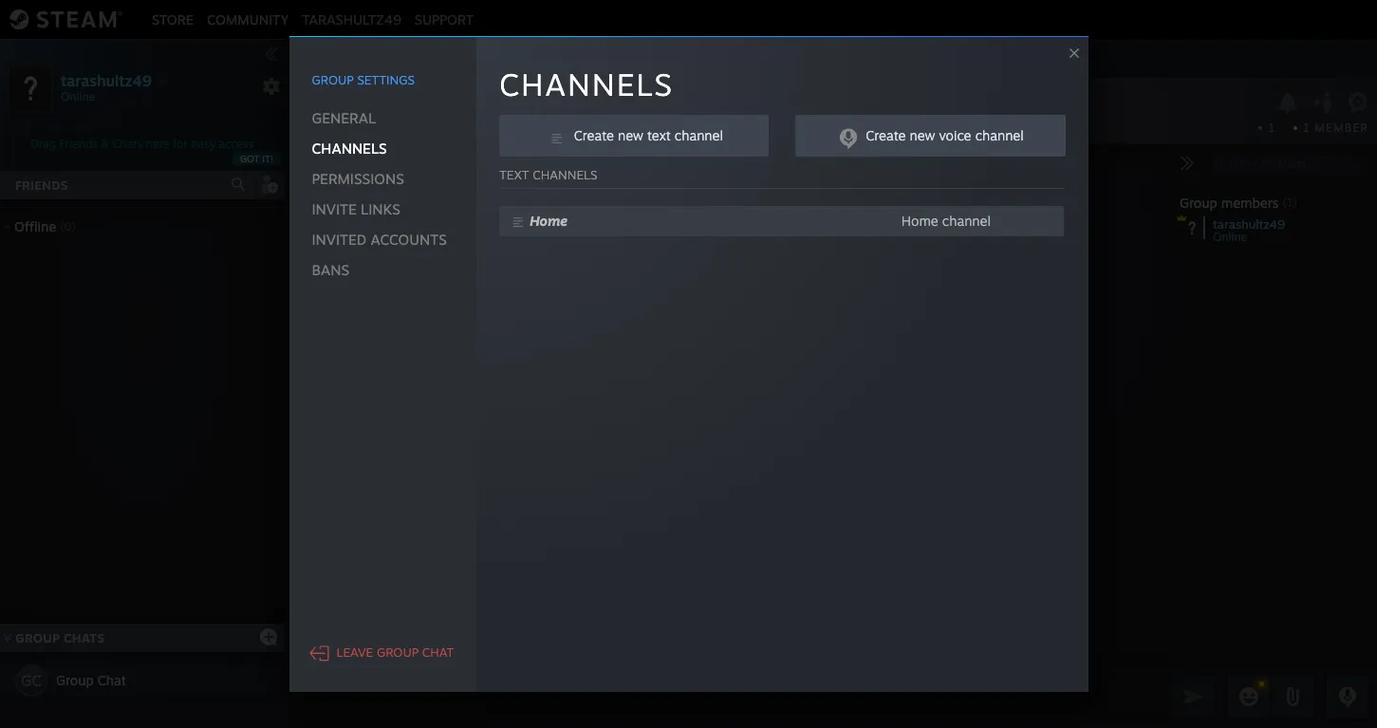 Task type: vqa. For each thing, say whether or not it's contained in the screenshot.
In to the top
no



Task type: describe. For each thing, give the bounding box(es) containing it.
0 horizontal spatial text
[[331, 153, 356, 169]]

easy
[[191, 137, 216, 151]]

collapse chats list image
[[0, 634, 22, 642]]

friday, november 17, 2023
[[657, 168, 777, 179]]

november
[[688, 168, 734, 179]]

2 vertical spatial gc
[[21, 671, 42, 690]]

channel for create new text channel
[[675, 128, 724, 144]]

1 horizontal spatial tarashultz49
[[302, 11, 402, 27]]

access
[[219, 137, 254, 151]]

support
[[415, 11, 474, 27]]

create for create new text channel
[[574, 128, 614, 144]]

manage notification settings image
[[1276, 92, 1301, 113]]

settings
[[357, 72, 415, 88]]

1 horizontal spatial home
[[530, 213, 568, 229]]

1 vertical spatial channels
[[312, 140, 387, 158]]

collapse member list image
[[1180, 156, 1196, 171]]

manage group chat settings image
[[1348, 92, 1373, 116]]

voice
[[331, 229, 364, 245]]

drag friends & chats here for easy access
[[31, 137, 254, 151]]

2 horizontal spatial tarashultz49
[[1214, 217, 1286, 232]]

friday,
[[657, 168, 686, 179]]

create for create new voice channel
[[866, 128, 906, 144]]

2023
[[753, 168, 777, 179]]

members
[[1222, 195, 1280, 211]]

channel down the voice
[[943, 213, 991, 229]]

channel for create new voice channel
[[976, 128, 1024, 144]]

group settings
[[312, 72, 415, 88]]

text
[[648, 128, 671, 144]]

0 horizontal spatial group chat
[[56, 672, 126, 688]]

0 vertical spatial friends
[[59, 137, 98, 151]]

1 vertical spatial friends
[[15, 178, 68, 193]]

online
[[1214, 230, 1248, 244]]

new for text
[[618, 128, 644, 144]]

1 vertical spatial chats
[[64, 631, 105, 646]]

support link
[[408, 11, 481, 27]]

1 member
[[1304, 121, 1369, 135]]

invited
[[312, 231, 367, 249]]

gc for add
[[303, 95, 345, 133]]

voice
[[940, 128, 972, 144]]

member
[[1315, 121, 1369, 135]]

1 for 1
[[1269, 121, 1275, 135]]

invited accounts
[[312, 231, 447, 249]]

tarashultz49 online
[[1214, 217, 1286, 244]]

1 vertical spatial chat
[[422, 645, 454, 660]]

create new text channel button
[[500, 115, 770, 157]]

for
[[173, 137, 188, 151]]

1 horizontal spatial chats
[[113, 137, 143, 151]]

2 vertical spatial channels
[[533, 167, 598, 183]]

2 horizontal spatial home
[[902, 213, 939, 229]]



Task type: locate. For each thing, give the bounding box(es) containing it.
invite a friend to this group chat image
[[1312, 90, 1337, 115]]

1 vertical spatial tarashultz49
[[61, 71, 152, 90]]

1 up filter by name text field
[[1269, 121, 1275, 135]]

channel inside button
[[675, 128, 724, 144]]

1
[[1269, 121, 1275, 135], [1304, 121, 1311, 135]]

gc down the group settings
[[303, 95, 345, 133]]

chat down group chats
[[98, 672, 126, 688]]

17,
[[737, 168, 750, 179]]

add for add voice channel
[[302, 229, 327, 245]]

0 horizontal spatial home
[[327, 183, 365, 199]]

0 horizontal spatial 1
[[1269, 121, 1275, 135]]

new left the voice
[[910, 128, 936, 144]]

text channels
[[500, 167, 598, 183]]

community link
[[200, 11, 296, 27]]

accounts
[[371, 231, 447, 249]]

0 vertical spatial channel
[[360, 153, 411, 169]]

invite links
[[312, 201, 401, 219]]

add
[[302, 153, 327, 169], [302, 229, 327, 245]]

submit image
[[1182, 684, 1207, 709]]

1 create from the left
[[574, 128, 614, 144]]

create
[[574, 128, 614, 144], [866, 128, 906, 144]]

1 for 1 member
[[1304, 121, 1311, 135]]

channel up permissions in the top of the page
[[360, 153, 411, 169]]

group members
[[1180, 195, 1280, 211]]

tarashultz49 link
[[296, 11, 408, 27]]

gc down collapse chats list icon
[[21, 671, 42, 690]]

chats right collapse chats list icon
[[64, 631, 105, 646]]

channels down general
[[312, 140, 387, 158]]

group chat
[[355, 98, 467, 123], [56, 672, 126, 688]]

create new voice channel
[[866, 128, 1024, 144]]

community
[[207, 11, 289, 27]]

channel right the voice
[[976, 128, 1024, 144]]

1 left member
[[1304, 121, 1311, 135]]

here
[[146, 137, 170, 151]]

1 1 from the left
[[1269, 121, 1275, 135]]

channels
[[500, 66, 674, 104], [312, 140, 387, 158], [533, 167, 598, 183]]

0 vertical spatial group chat
[[355, 98, 467, 123]]

chats
[[113, 137, 143, 151], [64, 631, 105, 646]]

send special image
[[1282, 686, 1305, 708]]

None text field
[[486, 673, 1169, 721]]

new
[[618, 128, 644, 144], [910, 128, 936, 144]]

create inside button
[[866, 128, 906, 144]]

channel down links
[[368, 229, 419, 245]]

home down the create new voice channel button
[[902, 213, 939, 229]]

chat right leave
[[422, 645, 454, 660]]

chat down support
[[421, 98, 467, 123]]

group chat down group chats
[[56, 672, 126, 688]]

tarashultz49 up &
[[61, 71, 152, 90]]

store
[[152, 11, 194, 27]]

1 add from the top
[[302, 153, 327, 169]]

2 add from the top
[[302, 229, 327, 245]]

2 1 from the left
[[1304, 121, 1311, 135]]

1 vertical spatial group chat
[[56, 672, 126, 688]]

friends left &
[[59, 137, 98, 151]]

0 horizontal spatial new
[[618, 128, 644, 144]]

1 vertical spatial channel
[[368, 229, 419, 245]]

group chats
[[16, 631, 105, 646]]

1 horizontal spatial group chat
[[355, 98, 467, 123]]

group chat down settings
[[355, 98, 467, 123]]

offline
[[14, 218, 56, 235]]

tarashultz49
[[302, 11, 402, 27], [61, 71, 152, 90], [1214, 217, 1286, 232]]

channel inside button
[[976, 128, 1024, 144]]

friends down drag
[[15, 178, 68, 193]]

new inside button
[[910, 128, 936, 144]]

2 vertical spatial chat
[[98, 672, 126, 688]]

new left text
[[618, 128, 644, 144]]

home channel
[[902, 213, 991, 229]]

channels down "create new text channel" button
[[533, 167, 598, 183]]

create left the voice
[[866, 128, 906, 144]]

new inside button
[[618, 128, 644, 144]]

1 horizontal spatial 1
[[1304, 121, 1311, 135]]

gc
[[307, 50, 325, 66], [303, 95, 345, 133], [21, 671, 42, 690]]

search my friends list image
[[230, 176, 247, 193]]

add voice channel
[[302, 229, 419, 245]]

1 horizontal spatial create
[[866, 128, 906, 144]]

2 new from the left
[[910, 128, 936, 144]]

leave
[[337, 645, 373, 660]]

1 horizontal spatial text
[[500, 167, 529, 183]]

invite
[[312, 201, 357, 219]]

2 create from the left
[[866, 128, 906, 144]]

friends
[[59, 137, 98, 151], [15, 178, 68, 193]]

1 vertical spatial add
[[302, 229, 327, 245]]

channel
[[360, 153, 411, 169], [368, 229, 419, 245]]

1 vertical spatial gc
[[303, 95, 345, 133]]

channel
[[675, 128, 724, 144], [976, 128, 1024, 144], [943, 213, 991, 229]]

0 horizontal spatial create
[[574, 128, 614, 144]]

links
[[361, 201, 401, 219]]

0 vertical spatial chat
[[421, 98, 467, 123]]

home up invite links on the top of page
[[327, 183, 365, 199]]

gc up the group settings
[[307, 50, 325, 66]]

add text channel
[[302, 153, 411, 169]]

create new voice channel button
[[796, 115, 1066, 157]]

0 horizontal spatial chats
[[64, 631, 105, 646]]

add a friend image
[[258, 174, 279, 195]]

tarashultz49 up the group settings
[[302, 11, 402, 27]]

create up "text channels" on the top
[[574, 128, 614, 144]]

0 vertical spatial tarashultz49
[[302, 11, 402, 27]]

channel for add text channel
[[360, 153, 411, 169]]

home down "text channels" on the top
[[530, 213, 568, 229]]

general
[[312, 110, 376, 128]]

new for voice
[[910, 128, 936, 144]]

add up permissions in the top of the page
[[302, 153, 327, 169]]

create inside button
[[574, 128, 614, 144]]

home
[[327, 183, 365, 199], [530, 213, 568, 229], [902, 213, 939, 229]]

0 horizontal spatial tarashultz49
[[61, 71, 152, 90]]

permissions
[[312, 170, 404, 188]]

0 vertical spatial chats
[[113, 137, 143, 151]]

chats right &
[[113, 137, 143, 151]]

channel up november
[[675, 128, 724, 144]]

leave group chat
[[337, 645, 454, 660]]

gc for group
[[307, 50, 325, 66]]

2 vertical spatial tarashultz49
[[1214, 217, 1286, 232]]

manage friends list settings image
[[262, 77, 281, 96]]

tarashultz49 down members
[[1214, 217, 1286, 232]]

create new text channel
[[574, 128, 724, 144]]

chat
[[421, 98, 467, 123], [422, 645, 454, 660], [98, 672, 126, 688]]

drag
[[31, 137, 56, 151]]

store link
[[145, 11, 200, 27]]

&
[[101, 137, 109, 151]]

add left voice
[[302, 229, 327, 245]]

channels up "create new text channel" button
[[500, 66, 674, 104]]

channel for add voice channel
[[368, 229, 419, 245]]

0 vertical spatial add
[[302, 153, 327, 169]]

text
[[331, 153, 356, 169], [500, 167, 529, 183]]

Filter by Name text field
[[1207, 152, 1370, 177]]

bans
[[312, 261, 349, 280]]

1 new from the left
[[618, 128, 644, 144]]

0 vertical spatial channels
[[500, 66, 674, 104]]

group
[[312, 72, 354, 88], [355, 98, 415, 123], [1180, 195, 1218, 211], [16, 631, 60, 646], [377, 645, 419, 660], [56, 672, 94, 688]]

0 vertical spatial gc
[[307, 50, 325, 66]]

add for add text channel
[[302, 153, 327, 169]]

create a group chat image
[[259, 627, 278, 646]]

1 horizontal spatial new
[[910, 128, 936, 144]]



